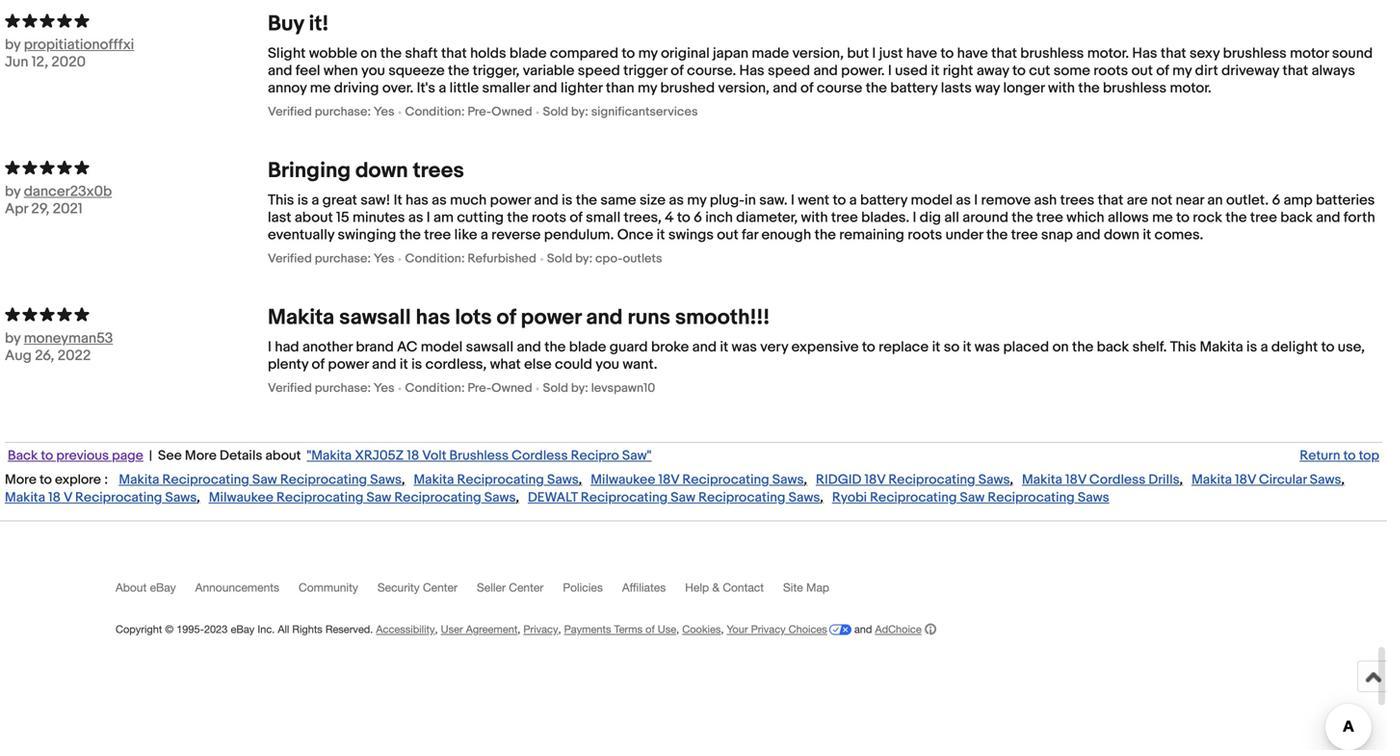 Task type: vqa. For each thing, say whether or not it's contained in the screenshot.
12,
yes



Task type: describe. For each thing, give the bounding box(es) containing it.
very
[[761, 339, 789, 356]]

purchase: for it!
[[315, 105, 371, 120]]

it inside buy it! slight wobble on the shaft that holds blade compared to my original japan made version, but i just have to have that brushless motor. has that sexy brushless motor sound and feel when you squeeze the trigger, variable speed trigger of course. has speed and power. i used it right away to cut some roots out of my dirt driveway that always annoy me driving over. it's a little smaller and lighter than my brushed version, and of course the battery lasts way longer with the brushless motor.
[[932, 62, 940, 80]]

of left "use"
[[646, 624, 655, 636]]

explore
[[55, 472, 101, 489]]

verified purchase: yes for it!
[[268, 105, 395, 120]]

inc.
[[258, 624, 275, 636]]

makita up ryobi reciprocating saw reciprocating saws link
[[1023, 472, 1063, 489]]

over.
[[382, 80, 414, 97]]

verified for bringing
[[268, 252, 312, 267]]

holds
[[470, 45, 507, 62]]

to up than
[[622, 45, 635, 62]]

user agreement link
[[441, 624, 518, 636]]

3 18v from the left
[[1066, 472, 1087, 489]]

2 18v from the left
[[865, 472, 886, 489]]

by: for it
[[576, 252, 593, 267]]

condition: refurbished
[[405, 252, 537, 267]]

affiliates
[[622, 581, 666, 595]]

i right saw.
[[791, 192, 795, 209]]

and left feel
[[268, 62, 292, 80]]

and up guard on the left
[[586, 305, 623, 331]]

great
[[323, 192, 357, 209]]

to left replace
[[862, 339, 876, 356]]

me inside bringing down trees this is a great saw!  it has as much power and is the same size as my plug-in saw.  i went to a battery model as i remove ash trees that are not near an outlet.  6 amp batteries last about 15 minutes as i am cutting the roots of small trees, 4 to 6 inch diameter, with tree blades.  i dig all around the tree which allows me to rock the tree back and forth eventually swinging the tree like a reverse pendulum.  once it swings out far enough the remaining roots under the tree snap and down it comes.
[[1153, 209, 1174, 227]]

choices
[[789, 624, 828, 636]]

i right but
[[873, 45, 876, 62]]

always
[[1312, 62, 1356, 80]]

to up 'lasts'
[[941, 45, 954, 62]]

more to explore :
[[5, 472, 108, 489]]

the right cutting
[[507, 209, 529, 227]]

last
[[268, 209, 292, 227]]

by: for smooth!!!
[[571, 381, 589, 396]]

outlets
[[623, 252, 663, 267]]

the right the what in the left of the page
[[545, 339, 566, 356]]

help & contact
[[685, 581, 764, 595]]

0 vertical spatial trees
[[413, 158, 464, 184]]

it right "once"
[[657, 227, 665, 244]]

tree left like
[[424, 227, 451, 244]]

back inside the makita sawsall has lots of power and runs smooth!!! i had another brand ac model sawsall and the blade guard broke and it was very expensive to replace it so it was placed on the back shelf.  this makita is a delight to use, plenty of power and it is cordless, what else could you want.
[[1097, 339, 1130, 356]]

reserved.
[[326, 624, 373, 636]]

the left same
[[576, 192, 598, 209]]

enough
[[762, 227, 812, 244]]

your privacy choices link
[[727, 624, 852, 636]]

by: for holds
[[571, 105, 589, 120]]

and down made
[[773, 80, 798, 97]]

that left always
[[1283, 62, 1309, 80]]

back to previous page link
[[5, 448, 146, 465]]

you inside buy it! slight wobble on the shaft that holds blade compared to my original japan made version, but i just have to have that brushless motor. has that sexy brushless motor sound and feel when you squeeze the trigger, variable speed trigger of course. has speed and power. i used it right away to cut some roots out of my dirt driveway that always annoy me driving over. it's a little smaller and lighter than my brushed version, and of course the battery lasts way longer with the brushless motor.
[[362, 62, 385, 80]]

yes for it!
[[374, 105, 395, 120]]

i left am
[[427, 209, 430, 227]]

that up the way
[[992, 45, 1018, 62]]

1 horizontal spatial has
[[1133, 45, 1158, 62]]

to left explore
[[40, 472, 52, 489]]

tree left which
[[1037, 209, 1064, 227]]

seller center link
[[477, 581, 563, 603]]

my left the original
[[639, 45, 658, 62]]

1 horizontal spatial brushless
[[1103, 80, 1167, 97]]

makita down volt
[[414, 472, 454, 489]]

i left the 'used'
[[888, 62, 892, 80]]

to right 4
[[677, 209, 691, 227]]

of right trigger
[[671, 62, 684, 80]]

to left rock
[[1177, 209, 1190, 227]]

makita up the "had"
[[268, 305, 335, 331]]

lasts
[[941, 80, 972, 97]]

v
[[64, 490, 72, 506]]

4
[[665, 209, 674, 227]]

yes for down
[[374, 252, 395, 267]]

1 was from the left
[[732, 339, 757, 356]]

cutting
[[457, 209, 504, 227]]

it left so
[[933, 339, 941, 356]]

the right placed
[[1073, 339, 1094, 356]]

is left "cordless,"
[[412, 356, 422, 374]]

brand
[[356, 339, 394, 356]]

security
[[378, 581, 420, 595]]

it left the comes.
[[1143, 227, 1152, 244]]

on inside buy it! slight wobble on the shaft that holds blade compared to my original japan made version, but i just have to have that brushless motor. has that sexy brushless motor sound and feel when you squeeze the trigger, variable speed trigger of course. has speed and power. i used it right away to cut some roots out of my dirt driveway that always annoy me driving over. it's a little smaller and lighter than my brushed version, and of course the battery lasts way longer with the brushless motor.
[[361, 45, 377, 62]]

smooth!!!
[[675, 305, 770, 331]]

a left blades.
[[850, 192, 857, 209]]

2020
[[51, 54, 86, 71]]

and left forth
[[1317, 209, 1341, 227]]

are
[[1127, 192, 1148, 209]]

that right shaft
[[441, 45, 467, 62]]

security center
[[378, 581, 458, 595]]

yes for sawsall
[[374, 381, 395, 396]]

details
[[220, 448, 263, 465]]

0 horizontal spatial roots
[[532, 209, 567, 227]]

1 horizontal spatial trees
[[1061, 192, 1095, 209]]

by dancer23x0b apr 29, 2021
[[5, 183, 112, 218]]

minutes
[[353, 209, 405, 227]]

tree left snap
[[1012, 227, 1038, 244]]

0 vertical spatial ebay
[[150, 581, 176, 595]]

to right the back at bottom left
[[41, 448, 53, 465]]

see
[[158, 448, 182, 465]]

way
[[976, 80, 1000, 97]]

of inside bringing down trees this is a great saw!  it has as much power and is the same size as my plug-in saw.  i went to a battery model as i remove ash trees that are not near an outlet.  6 amp batteries last about 15 minutes as i am cutting the roots of small trees, 4 to 6 inch diameter, with tree blades.  i dig all around the tree which allows me to rock the tree back and forth eventually swinging the tree like a reverse pendulum.  once it swings out far enough the remaining roots under the tree snap and down it comes.
[[570, 209, 583, 227]]

and up the "reverse"
[[534, 192, 559, 209]]

is right last
[[298, 192, 308, 209]]

and right broke
[[693, 339, 717, 356]]

0 vertical spatial sawsall
[[339, 305, 411, 331]]

size
[[640, 192, 666, 209]]

to left cut
[[1013, 62, 1026, 80]]

adchoice
[[876, 624, 922, 636]]

allows
[[1108, 209, 1149, 227]]

the right course
[[866, 80, 888, 97]]

makita right drills
[[1192, 472, 1233, 489]]

1 vertical spatial version,
[[719, 80, 770, 97]]

used
[[895, 62, 928, 80]]

security center link
[[378, 581, 477, 603]]

is up pendulum.
[[562, 192, 573, 209]]

payments
[[564, 624, 612, 636]]

sexy
[[1190, 45, 1220, 62]]

to right the went
[[833, 192, 846, 209]]

swings
[[669, 227, 714, 244]]

cordless inside quick links navigation
[[512, 448, 568, 465]]

driveway
[[1222, 62, 1280, 80]]

i left dig
[[913, 209, 917, 227]]

about ebay
[[116, 581, 176, 595]]

with inside bringing down trees this is a great saw!  it has as much power and is the same size as my plug-in saw.  i went to a battery model as i remove ash trees that are not near an outlet.  6 amp batteries last about 15 minutes as i am cutting the roots of small trees, 4 to 6 inch diameter, with tree blades.  i dig all around the tree which allows me to rock the tree back and forth eventually swinging the tree like a reverse pendulum.  once it swings out far enough the remaining roots under the tree snap and down it comes.
[[801, 209, 828, 227]]

terms
[[614, 624, 643, 636]]

saw"
[[622, 448, 652, 465]]

swinging
[[338, 227, 396, 244]]

has inside the makita sawsall has lots of power and runs smooth!!! i had another brand ac model sawsall and the blade guard broke and it was very expensive to replace it so it was placed on the back shelf.  this makita is a delight to use, plenty of power and it is cordless, what else could you want.
[[416, 305, 450, 331]]

trees,
[[624, 209, 662, 227]]

course.
[[687, 62, 737, 80]]

and left but
[[814, 62, 838, 80]]

buy it! slight wobble on the shaft that holds blade compared to my original japan made version, but i just have to have that brushless motor. has that sexy brushless motor sound and feel when you squeeze the trigger, variable speed trigger of course. has speed and power. i used it right away to cut some roots out of my dirt driveway that always annoy me driving over. it's a little smaller and lighter than my brushed version, and of course the battery lasts way longer with the brushless motor.
[[268, 11, 1373, 97]]

the down it
[[400, 227, 421, 244]]

you inside the makita sawsall has lots of power and runs smooth!!! i had another brand ac model sawsall and the blade guard broke and it was very expensive to replace it so it was placed on the back shelf.  this makita is a delight to use, plenty of power and it is cordless, what else could you want.
[[596, 356, 620, 374]]

tree right the went
[[832, 209, 859, 227]]

1 vertical spatial milwaukee
[[209, 490, 274, 506]]

rock
[[1193, 209, 1223, 227]]

help & contact link
[[685, 581, 784, 603]]

the down the went
[[815, 227, 836, 244]]

12,
[[32, 54, 48, 71]]

my up significantservices
[[638, 80, 657, 97]]

and left could
[[517, 339, 541, 356]]

back
[[8, 448, 38, 465]]

cookies link
[[683, 624, 721, 636]]

back inside bringing down trees this is a great saw!  it has as much power and is the same size as my plug-in saw.  i went to a battery model as i remove ash trees that are not near an outlet.  6 amp batteries last about 15 minutes as i am cutting the roots of small trees, 4 to 6 inch diameter, with tree blades.  i dig all around the tree which allows me to rock the tree back and forth eventually swinging the tree like a reverse pendulum.  once it swings out far enough the remaining roots under the tree snap and down it comes.
[[1281, 209, 1313, 227]]

a right like
[[481, 227, 488, 244]]

as right it
[[408, 209, 424, 227]]

about ebay link
[[116, 581, 195, 603]]

went
[[798, 192, 830, 209]]

as right size
[[669, 192, 684, 209]]

than
[[606, 80, 635, 97]]

ryobi reciprocating saw reciprocating saws link
[[833, 490, 1110, 506]]

the left shaft
[[381, 45, 402, 62]]

makita down more to explore :
[[5, 490, 45, 506]]

of left the dirt
[[1157, 62, 1170, 80]]

propitiationofffxi
[[24, 36, 134, 54]]

percents of reviewers think of this product as image for bringing
[[5, 158, 268, 176]]

makita sawsall has lots of power and runs smooth!!! i had another brand ac model sawsall and the blade guard broke and it was very expensive to replace it so it was placed on the back shelf.  this makita is a delight to use, plenty of power and it is cordless, what else could you want.
[[268, 305, 1366, 374]]

0 vertical spatial version,
[[793, 45, 844, 62]]

drills
[[1149, 472, 1180, 489]]

the left holds at left top
[[448, 62, 470, 80]]

purchase: for sawsall
[[315, 381, 371, 396]]

1 horizontal spatial roots
[[908, 227, 943, 244]]

seller center
[[477, 581, 544, 595]]

a inside the makita sawsall has lots of power and runs smooth!!! i had another brand ac model sawsall and the blade guard broke and it was very expensive to replace it so it was placed on the back shelf.  this makita is a delight to use, plenty of power and it is cordless, what else could you want.
[[1261, 339, 1269, 356]]

is left delight
[[1247, 339, 1258, 356]]

want.
[[623, 356, 658, 374]]

1 vertical spatial motor.
[[1170, 80, 1212, 97]]

0 horizontal spatial motor.
[[1088, 45, 1130, 62]]

sold by: levspawn10
[[543, 381, 656, 396]]

the right under
[[987, 227, 1008, 244]]

1 vertical spatial power
[[521, 305, 582, 331]]

a left great
[[312, 192, 319, 209]]

by for buy it!
[[5, 36, 21, 54]]

1 horizontal spatial down
[[1104, 227, 1140, 244]]

top
[[1359, 448, 1380, 465]]

recipro
[[571, 448, 619, 465]]

2 horizontal spatial brushless
[[1224, 45, 1287, 62]]

eventually
[[268, 227, 335, 244]]

power inside bringing down trees this is a great saw!  it has as much power and is the same size as my plug-in saw.  i went to a battery model as i remove ash trees that are not near an outlet.  6 amp batteries last about 15 minutes as i am cutting the roots of small trees, 4 to 6 inch diameter, with tree blades.  i dig all around the tree which allows me to rock the tree back and forth eventually swinging the tree like a reverse pendulum.  once it swings out far enough the remaining roots under the tree snap and down it comes.
[[490, 192, 531, 209]]

once
[[617, 227, 654, 244]]

18 inside makita reciprocating saw reciprocating saws , makita reciprocating saws , milwaukee 18v reciprocating saws , ridgid 18v reciprocating saws , makita 18v cordless drills , makita 18v circular saws , makita 18 v reciprocating saws , milwaukee reciprocating saw reciprocating saws , dewalt reciprocating saw reciprocating saws , ryobi reciprocating saw reciprocating saws
[[48, 490, 61, 506]]

and left ac
[[372, 356, 397, 374]]

motor
[[1291, 45, 1330, 62]]

ryobi
[[833, 490, 867, 506]]

1 speed from the left
[[578, 62, 620, 80]]

policies link
[[563, 581, 622, 603]]

volt
[[422, 448, 447, 465]]

copyright © 1995-2023 ebay inc. all rights reserved. accessibility , user agreement , privacy , payments terms of use , cookies , your privacy choices
[[116, 624, 828, 636]]

site
[[784, 581, 803, 595]]

and left lighter
[[533, 80, 558, 97]]

roots inside buy it! slight wobble on the shaft that holds blade compared to my original japan made version, but i just have to have that brushless motor. has that sexy brushless motor sound and feel when you squeeze the trigger, variable speed trigger of course. has speed and power. i used it right away to cut some roots out of my dirt driveway that always annoy me driving over. it's a little smaller and lighter than my brushed version, and of course the battery lasts way longer with the brushless motor.
[[1094, 62, 1129, 80]]

:
[[104, 472, 108, 489]]

so
[[944, 339, 960, 356]]

it right so
[[963, 339, 972, 356]]

apr
[[5, 201, 28, 218]]

reverse
[[492, 227, 541, 244]]

©
[[165, 624, 174, 636]]

1 privacy from the left
[[524, 624, 558, 636]]

1 horizontal spatial milwaukee
[[591, 472, 656, 489]]

community
[[299, 581, 358, 595]]

as up under
[[956, 192, 971, 209]]

to left 'use,' in the top of the page
[[1322, 339, 1335, 356]]



Task type: locate. For each thing, give the bounding box(es) containing it.
1 vertical spatial condition: pre-owned
[[405, 381, 533, 396]]

2 vertical spatial by
[[5, 330, 21, 348]]

battery down just
[[891, 80, 938, 97]]

condition: down like
[[405, 252, 465, 267]]

"makita
[[307, 448, 352, 465]]

1 vertical spatial about
[[266, 448, 301, 465]]

and right snap
[[1077, 227, 1101, 244]]

1 percents of reviewers think of this product as image from the top
[[5, 11, 268, 29]]

2 purchase: from the top
[[315, 252, 371, 267]]

|
[[149, 448, 152, 465]]

milwaukee
[[591, 472, 656, 489], [209, 490, 274, 506]]

2 verified purchase: yes from the top
[[268, 252, 395, 267]]

quick links navigation
[[5, 443, 1383, 465]]

2 owned from the top
[[492, 381, 533, 396]]

power up 'else'
[[521, 305, 582, 331]]

cordless left drills
[[1090, 472, 1146, 489]]

owned down the what in the left of the page
[[492, 381, 533, 396]]

sound
[[1333, 45, 1373, 62]]

1 horizontal spatial on
[[1053, 339, 1069, 356]]

that inside bringing down trees this is a great saw!  it has as much power and is the same size as my plug-in saw.  i went to a battery model as i remove ash trees that are not near an outlet.  6 amp batteries last about 15 minutes as i am cutting the roots of small trees, 4 to 6 inch diameter, with tree blades.  i dig all around the tree which allows me to rock the tree back and forth eventually swinging the tree like a reverse pendulum.  once it swings out far enough the remaining roots under the tree snap and down it comes.
[[1098, 192, 1124, 209]]

power right plenty on the left of the page
[[328, 356, 369, 374]]

0 vertical spatial you
[[362, 62, 385, 80]]

1 18v from the left
[[659, 472, 680, 489]]

accessibility
[[376, 624, 435, 636]]

1 vertical spatial down
[[1104, 227, 1140, 244]]

amp
[[1284, 192, 1313, 209]]

me inside buy it! slight wobble on the shaft that holds blade compared to my original japan made version, but i just have to have that brushless motor. has that sexy brushless motor sound and feel when you squeeze the trigger, variable speed trigger of course. has speed and power. i used it right away to cut some roots out of my dirt driveway that always annoy me driving over. it's a little smaller and lighter than my brushed version, and of course the battery lasts way longer with the brushless motor.
[[310, 80, 331, 97]]

the left ash
[[1012, 209, 1034, 227]]

sold for it
[[547, 252, 573, 267]]

i inside the makita sawsall has lots of power and runs smooth!!! i had another brand ac model sawsall and the blade guard broke and it was very expensive to replace it so it was placed on the back shelf.  this makita is a delight to use, plenty of power and it is cordless, what else could you want.
[[268, 339, 272, 356]]

blade inside buy it! slight wobble on the shaft that holds blade compared to my original japan made version, but i just have to have that brushless motor. has that sexy brushless motor sound and feel when you squeeze the trigger, variable speed trigger of course. has speed and power. i used it right away to cut some roots out of my dirt driveway that always annoy me driving over. it's a little smaller and lighter than my brushed version, and of course the battery lasts way longer with the brushless motor.
[[510, 45, 547, 62]]

me right annoy
[[310, 80, 331, 97]]

0 vertical spatial milwaukee
[[591, 472, 656, 489]]

18 inside quick links navigation
[[407, 448, 419, 465]]

blades.
[[862, 209, 910, 227]]

1 horizontal spatial 6
[[1273, 192, 1281, 209]]

2 vertical spatial verified
[[268, 381, 312, 396]]

the right cut
[[1079, 80, 1100, 97]]

2 verified from the top
[[268, 252, 312, 267]]

2021
[[53, 201, 83, 218]]

of left 'small'
[[570, 209, 583, 227]]

brushless right sexy
[[1224, 45, 1287, 62]]

verified for makita
[[268, 381, 312, 396]]

you up sold by: levspawn10
[[596, 356, 620, 374]]

0 vertical spatial motor.
[[1088, 45, 1130, 62]]

0 horizontal spatial on
[[361, 45, 377, 62]]

this inside the makita sawsall has lots of power and runs smooth!!! i had another brand ac model sawsall and the blade guard broke and it was very expensive to replace it so it was placed on the back shelf.  this makita is a delight to use, plenty of power and it is cordless, what else could you want.
[[1171, 339, 1197, 356]]

makita right the shelf.
[[1200, 339, 1244, 356]]

and
[[268, 62, 292, 80], [814, 62, 838, 80], [533, 80, 558, 97], [773, 80, 798, 97], [534, 192, 559, 209], [1317, 209, 1341, 227], [1077, 227, 1101, 244], [586, 305, 623, 331], [517, 339, 541, 356], [693, 339, 717, 356], [372, 356, 397, 374], [855, 624, 873, 636]]

0 horizontal spatial 6
[[694, 209, 702, 227]]

by propitiationofffxi jun 12, 2020
[[5, 36, 134, 71]]

1 horizontal spatial with
[[1049, 80, 1076, 97]]

by inside by dancer23x0b apr 29, 2021
[[5, 183, 21, 201]]

site map link
[[784, 581, 849, 603]]

it left 'right'
[[932, 62, 940, 80]]

with right saw.
[[801, 209, 828, 227]]

1 condition: from the top
[[405, 105, 465, 120]]

1 vertical spatial by:
[[576, 252, 593, 267]]

percents of reviewers think of this product as image for makita
[[5, 305, 268, 323]]

my left the dirt
[[1173, 62, 1192, 80]]

by: down lighter
[[571, 105, 589, 120]]

verified down annoy
[[268, 105, 312, 120]]

blade inside the makita sawsall has lots of power and runs smooth!!! i had another brand ac model sawsall and the blade guard broke and it was very expensive to replace it so it was placed on the back shelf.  this makita is a delight to use, plenty of power and it is cordless, what else could you want.
[[569, 339, 607, 356]]

0 vertical spatial owned
[[492, 105, 533, 120]]

3 condition: from the top
[[405, 381, 465, 396]]

2 condition: pre-owned from the top
[[405, 381, 533, 396]]

owned for and
[[492, 381, 533, 396]]

1 vertical spatial sold
[[547, 252, 573, 267]]

pre- for the
[[468, 105, 492, 120]]

saw.
[[760, 192, 788, 209]]

version, down japan
[[719, 80, 770, 97]]

"makita xrj05z 18 volt brushless cordless recipro saw" link
[[304, 448, 655, 465]]

pre- for power
[[468, 381, 492, 396]]

verified for buy
[[268, 105, 312, 120]]

announcements
[[195, 581, 280, 595]]

owned down the smaller at the top left of the page
[[492, 105, 533, 120]]

3 percents of reviewers think of this product as image from the top
[[5, 305, 268, 323]]

0 vertical spatial sold
[[543, 105, 569, 120]]

rights
[[292, 624, 323, 636]]

could
[[555, 356, 593, 374]]

sold by: significantservices
[[543, 105, 698, 120]]

my inside bringing down trees this is a great saw!  it has as much power and is the same size as my plug-in saw.  i went to a battery model as i remove ash trees that are not near an outlet.  6 amp batteries last about 15 minutes as i am cutting the roots of small trees, 4 to 6 inch diameter, with tree blades.  i dig all around the tree which allows me to rock the tree back and forth eventually swinging the tree like a reverse pendulum.  once it swings out far enough the remaining roots under the tree snap and down it comes.
[[687, 192, 707, 209]]

to left top
[[1344, 448, 1356, 465]]

1 vertical spatial blade
[[569, 339, 607, 356]]

2 percents of reviewers think of this product as image from the top
[[5, 158, 268, 176]]

sold for holds
[[543, 105, 569, 120]]

verified purchase: yes for sawsall
[[268, 381, 395, 396]]

by left 29,
[[5, 183, 21, 201]]

6 left amp
[[1273, 192, 1281, 209]]

battery inside bringing down trees this is a great saw!  it has as much power and is the same size as my plug-in saw.  i went to a battery model as i remove ash trees that are not near an outlet.  6 amp batteries last about 15 minutes as i am cutting the roots of small trees, 4 to 6 inch diameter, with tree blades.  i dig all around the tree which allows me to rock the tree back and forth eventually swinging the tree like a reverse pendulum.  once it swings out far enough the remaining roots under the tree snap and down it comes.
[[861, 192, 908, 209]]

on inside the makita sawsall has lots of power and runs smooth!!! i had another brand ac model sawsall and the blade guard broke and it was very expensive to replace it so it was placed on the back shelf.  this makita is a delight to use, plenty of power and it is cordless, what else could you want.
[[1053, 339, 1069, 356]]

2 speed from the left
[[768, 62, 811, 80]]

saw!
[[361, 192, 391, 209]]

motor. right cut
[[1088, 45, 1130, 62]]

it right brand
[[400, 356, 408, 374]]

feel
[[296, 62, 320, 80]]

6 left inch at the top of the page
[[694, 209, 702, 227]]

2 by from the top
[[5, 183, 21, 201]]

1 vertical spatial verified purchase: yes
[[268, 252, 395, 267]]

squeeze
[[389, 62, 445, 80]]

0 horizontal spatial milwaukee
[[209, 490, 274, 506]]

the right an
[[1226, 209, 1248, 227]]

1 vertical spatial pre-
[[468, 381, 492, 396]]

0 horizontal spatial me
[[310, 80, 331, 97]]

0 vertical spatial percents of reviewers think of this product as image
[[5, 11, 268, 29]]

0 vertical spatial by:
[[571, 105, 589, 120]]

0 vertical spatial with
[[1049, 80, 1076, 97]]

1 vertical spatial condition:
[[405, 252, 465, 267]]

3 verified purchase: yes from the top
[[268, 381, 395, 396]]

3 verified from the top
[[268, 381, 312, 396]]

0 horizontal spatial blade
[[510, 45, 547, 62]]

2 center from the left
[[509, 581, 544, 595]]

milwaukee down saw"
[[591, 472, 656, 489]]

2 vertical spatial condition:
[[405, 381, 465, 396]]

this inside bringing down trees this is a great saw!  it has as much power and is the same size as my plug-in saw.  i went to a battery model as i remove ash trees that are not near an outlet.  6 amp batteries last about 15 minutes as i am cutting the roots of small trees, 4 to 6 inch diameter, with tree blades.  i dig all around the tree which allows me to rock the tree back and forth eventually swinging the tree like a reverse pendulum.  once it swings out far enough the remaining roots under the tree snap and down it comes.
[[268, 192, 294, 209]]

power
[[490, 192, 531, 209], [521, 305, 582, 331], [328, 356, 369, 374]]

1 horizontal spatial out
[[1132, 62, 1154, 80]]

purchase: down driving
[[315, 105, 371, 120]]

1 pre- from the top
[[468, 105, 492, 120]]

verified purchase: yes for down
[[268, 252, 395, 267]]

sawsall down "lots"
[[466, 339, 514, 356]]

has right course.
[[740, 62, 765, 80]]

0 vertical spatial back
[[1281, 209, 1313, 227]]

cut
[[1030, 62, 1051, 80]]

have right just
[[907, 45, 938, 62]]

1 horizontal spatial was
[[975, 339, 1001, 356]]

compared
[[550, 45, 619, 62]]

2 pre- from the top
[[468, 381, 492, 396]]

diameter,
[[737, 209, 798, 227]]

1 vertical spatial cordless
[[1090, 472, 1146, 489]]

sold down 'else'
[[543, 381, 569, 396]]

1 horizontal spatial this
[[1171, 339, 1197, 356]]

0 horizontal spatial brushless
[[1021, 45, 1085, 62]]

1 vertical spatial me
[[1153, 209, 1174, 227]]

percents of reviewers think of this product as image up moneyman53 link
[[5, 305, 268, 323]]

makita
[[268, 305, 335, 331], [1200, 339, 1244, 356], [119, 472, 159, 489], [414, 472, 454, 489], [1023, 472, 1063, 489], [1192, 472, 1233, 489], [5, 490, 45, 506]]

2 vertical spatial percents of reviewers think of this product as image
[[5, 305, 268, 323]]

return to top link
[[1298, 448, 1383, 465]]

dancer23x0b link
[[24, 183, 159, 201]]

sold down lighter
[[543, 105, 569, 120]]

made
[[752, 45, 790, 62]]

1 vertical spatial back
[[1097, 339, 1130, 356]]

makita reciprocating saw reciprocating saws , makita reciprocating saws , milwaukee 18v reciprocating saws , ridgid 18v reciprocating saws , makita 18v cordless drills , makita 18v circular saws , makita 18 v reciprocating saws , milwaukee reciprocating saw reciprocating saws , dewalt reciprocating saw reciprocating saws , ryobi reciprocating saw reciprocating saws
[[5, 472, 1345, 506]]

0 horizontal spatial trees
[[413, 158, 464, 184]]

plug-
[[710, 192, 745, 209]]

1 vertical spatial out
[[717, 227, 739, 244]]

by left 12,
[[5, 36, 21, 54]]

privacy right your
[[751, 624, 786, 636]]

0 vertical spatial battery
[[891, 80, 938, 97]]

1 condition: pre-owned from the top
[[405, 105, 533, 120]]

jun
[[5, 54, 28, 71]]

2 yes from the top
[[374, 252, 395, 267]]

1 verified purchase: yes from the top
[[268, 105, 395, 120]]

sold by: cpo-outlets
[[547, 252, 663, 267]]

community link
[[299, 581, 378, 603]]

xrj05z
[[355, 448, 404, 465]]

me
[[310, 80, 331, 97], [1153, 209, 1174, 227]]

1 verified from the top
[[268, 105, 312, 120]]

tree left amp
[[1251, 209, 1278, 227]]

this up "eventually"
[[268, 192, 294, 209]]

0 horizontal spatial cordless
[[512, 448, 568, 465]]

purchase: for down
[[315, 252, 371, 267]]

is
[[298, 192, 308, 209], [562, 192, 573, 209], [1247, 339, 1258, 356], [412, 356, 422, 374]]

1 vertical spatial battery
[[861, 192, 908, 209]]

battery up remaining
[[861, 192, 908, 209]]

by for bringing down trees
[[5, 183, 21, 201]]

1 horizontal spatial center
[[509, 581, 544, 595]]

model right ac
[[421, 339, 463, 356]]

1 horizontal spatial model
[[911, 192, 953, 209]]

you
[[362, 62, 385, 80], [596, 356, 620, 374]]

and left adchoice
[[855, 624, 873, 636]]

battery
[[891, 80, 938, 97], [861, 192, 908, 209]]

2 vertical spatial verified purchase: yes
[[268, 381, 395, 396]]

sold
[[543, 105, 569, 120], [547, 252, 573, 267], [543, 381, 569, 396]]

of right plenty on the left of the page
[[312, 356, 325, 374]]

1 have from the left
[[907, 45, 938, 62]]

0 horizontal spatial privacy
[[524, 624, 558, 636]]

has
[[1133, 45, 1158, 62], [740, 62, 765, 80]]

2 vertical spatial yes
[[374, 381, 395, 396]]

of left course
[[801, 80, 814, 97]]

1 vertical spatial purchase:
[[315, 252, 371, 267]]

delight
[[1272, 339, 1319, 356]]

has up ac
[[416, 305, 450, 331]]

use,
[[1338, 339, 1366, 356]]

roots right some
[[1094, 62, 1129, 80]]

by: down pendulum.
[[576, 252, 593, 267]]

battery inside buy it! slight wobble on the shaft that holds blade compared to my original japan made version, but i just have to have that brushless motor. has that sexy brushless motor sound and feel when you squeeze the trigger, variable speed trigger of course. has speed and power. i used it right away to cut some roots out of my dirt driveway that always annoy me driving over. it's a little smaller and lighter than my brushed version, and of course the battery lasts way longer with the brushless motor.
[[891, 80, 938, 97]]

cookies
[[683, 624, 721, 636]]

ac
[[397, 339, 418, 356]]

it down smooth!!!
[[720, 339, 729, 356]]

yes down swinging
[[374, 252, 395, 267]]

by for makita sawsall has lots of power and runs smooth!!!
[[5, 330, 21, 348]]

2 vertical spatial by:
[[571, 381, 589, 396]]

0 vertical spatial verified
[[268, 105, 312, 120]]

makita down |
[[119, 472, 159, 489]]

0 horizontal spatial was
[[732, 339, 757, 356]]

3 yes from the top
[[374, 381, 395, 396]]

1 vertical spatial yes
[[374, 252, 395, 267]]

with inside buy it! slight wobble on the shaft that holds blade compared to my original japan made version, but i just have to have that brushless motor. has that sexy brushless motor sound and feel when you squeeze the trigger, variable speed trigger of course. has speed and power. i used it right away to cut some roots out of my dirt driveway that always annoy me driving over. it's a little smaller and lighter than my brushed version, and of course the battery lasts way longer with the brushless motor.
[[1049, 80, 1076, 97]]

a inside buy it! slight wobble on the shaft that holds blade compared to my original japan made version, but i just have to have that brushless motor. has that sexy brushless motor sound and feel when you squeeze the trigger, variable speed trigger of course. has speed and power. i used it right away to cut some roots out of my dirt driveway that always annoy me driving over. it's a little smaller and lighter than my brushed version, and of course the battery lasts way longer with the brushless motor.
[[439, 80, 447, 97]]

15
[[336, 209, 349, 227]]

about inside bringing down trees this is a great saw!  it has as much power and is the same size as my plug-in saw.  i went to a battery model as i remove ash trees that are not near an outlet.  6 amp batteries last about 15 minutes as i am cutting the roots of small trees, 4 to 6 inch diameter, with tree blades.  i dig all around the tree which allows me to rock the tree back and forth eventually swinging the tree like a reverse pendulum.  once it swings out far enough the remaining roots under the tree snap and down it comes.
[[295, 209, 333, 227]]

2 was from the left
[[975, 339, 1001, 356]]

2 vertical spatial power
[[328, 356, 369, 374]]

percents of reviewers think of this product as image for buy
[[5, 11, 268, 29]]

cpo-
[[596, 252, 623, 267]]

replace
[[879, 339, 929, 356]]

2 vertical spatial sold
[[543, 381, 569, 396]]

sold down pendulum.
[[547, 252, 573, 267]]

about left 15 in the left top of the page
[[295, 209, 333, 227]]

center for security center
[[423, 581, 458, 595]]

1 horizontal spatial me
[[1153, 209, 1174, 227]]

1 center from the left
[[423, 581, 458, 595]]

out inside bringing down trees this is a great saw!  it has as much power and is the same size as my plug-in saw.  i went to a battery model as i remove ash trees that are not near an outlet.  6 amp batteries last about 15 minutes as i am cutting the roots of small trees, 4 to 6 inch diameter, with tree blades.  i dig all around the tree which allows me to rock the tree back and forth eventually swinging the tree like a reverse pendulum.  once it swings out far enough the remaining roots under the tree snap and down it comes.
[[717, 227, 739, 244]]

moneyman53 link
[[24, 330, 159, 348]]

little
[[450, 80, 479, 97]]

1 horizontal spatial cordless
[[1090, 472, 1146, 489]]

center right seller
[[509, 581, 544, 595]]

2 horizontal spatial roots
[[1094, 62, 1129, 80]]

0 vertical spatial model
[[911, 192, 953, 209]]

0 horizontal spatial have
[[907, 45, 938, 62]]

to
[[622, 45, 635, 62], [941, 45, 954, 62], [1013, 62, 1026, 80], [833, 192, 846, 209], [677, 209, 691, 227], [1177, 209, 1190, 227], [862, 339, 876, 356], [1322, 339, 1335, 356], [41, 448, 53, 465], [1344, 448, 1356, 465], [40, 472, 52, 489]]

purchase: down another
[[315, 381, 371, 396]]

1 vertical spatial sawsall
[[466, 339, 514, 356]]

down down are
[[1104, 227, 1140, 244]]

has left sexy
[[1133, 45, 1158, 62]]

3 purchase: from the top
[[315, 381, 371, 396]]

center right security
[[423, 581, 458, 595]]

you right when
[[362, 62, 385, 80]]

as left much at top left
[[432, 192, 447, 209]]

condition:
[[405, 105, 465, 120], [405, 252, 465, 267], [405, 381, 465, 396]]

by: down could
[[571, 381, 589, 396]]

dirt
[[1196, 62, 1219, 80]]

0 vertical spatial pre-
[[468, 105, 492, 120]]

model up under
[[911, 192, 953, 209]]

privacy down seller center link
[[524, 624, 558, 636]]

6
[[1273, 192, 1281, 209], [694, 209, 702, 227]]

0 horizontal spatial speed
[[578, 62, 620, 80]]

speed left course
[[768, 62, 811, 80]]

0 vertical spatial down
[[356, 158, 408, 184]]

much
[[450, 192, 487, 209]]

0 vertical spatial about
[[295, 209, 333, 227]]

0 vertical spatial this
[[268, 192, 294, 209]]

has inside bringing down trees this is a great saw!  it has as much power and is the same size as my plug-in saw.  i went to a battery model as i remove ash trees that are not near an outlet.  6 amp batteries last about 15 minutes as i am cutting the roots of small trees, 4 to 6 inch diameter, with tree blades.  i dig all around the tree which allows me to rock the tree back and forth eventually swinging the tree like a reverse pendulum.  once it swings out far enough the remaining roots under the tree snap and down it comes.
[[406, 192, 429, 209]]

snap
[[1042, 227, 1074, 244]]

as
[[432, 192, 447, 209], [669, 192, 684, 209], [956, 192, 971, 209], [408, 209, 424, 227]]

4 18v from the left
[[1236, 472, 1257, 489]]

0 horizontal spatial down
[[356, 158, 408, 184]]

back left batteries
[[1281, 209, 1313, 227]]

0 horizontal spatial back
[[1097, 339, 1130, 356]]

accessibility link
[[376, 624, 435, 636]]

0 vertical spatial power
[[490, 192, 531, 209]]

0 horizontal spatial 18
[[48, 490, 61, 506]]

roots left 'small'
[[532, 209, 567, 227]]

1 horizontal spatial ebay
[[231, 624, 255, 636]]

have up the way
[[958, 45, 989, 62]]

0 horizontal spatial center
[[423, 581, 458, 595]]

condition: pre-owned for the
[[405, 105, 533, 120]]

with
[[1049, 80, 1076, 97], [801, 209, 828, 227]]

that left sexy
[[1161, 45, 1187, 62]]

1 vertical spatial on
[[1053, 339, 1069, 356]]

more inside quick links navigation
[[185, 448, 217, 465]]

original
[[661, 45, 710, 62]]

about inside quick links navigation
[[266, 448, 301, 465]]

in
[[745, 192, 756, 209]]

condition: pre-owned down "cordless,"
[[405, 381, 533, 396]]

3 by from the top
[[5, 330, 21, 348]]

shaft
[[405, 45, 438, 62]]

levspawn10
[[591, 381, 656, 396]]

by inside by moneyman53 aug 26, 2022
[[5, 330, 21, 348]]

,
[[402, 472, 405, 489], [579, 472, 582, 489], [804, 472, 808, 489], [1011, 472, 1014, 489], [1180, 472, 1184, 489], [1342, 472, 1345, 489], [197, 490, 200, 506], [516, 490, 519, 506], [820, 490, 824, 506], [435, 624, 438, 636], [518, 624, 521, 636], [558, 624, 561, 636], [677, 624, 680, 636], [721, 624, 724, 636]]

out inside buy it! slight wobble on the shaft that holds blade compared to my original japan made version, but i just have to have that brushless motor. has that sexy brushless motor sound and feel when you squeeze the trigger, variable speed trigger of course. has speed and power. i used it right away to cut some roots out of my dirt driveway that always annoy me driving over. it's a little smaller and lighter than my brushed version, and of course the battery lasts way longer with the brushless motor.
[[1132, 62, 1154, 80]]

condition: down "cordless,"
[[405, 381, 465, 396]]

it
[[394, 192, 403, 209]]

expensive
[[792, 339, 859, 356]]

1 vertical spatial more
[[5, 472, 37, 489]]

1 yes from the top
[[374, 105, 395, 120]]

2 condition: from the top
[[405, 252, 465, 267]]

condition: pre-owned for power
[[405, 381, 533, 396]]

0 horizontal spatial ebay
[[150, 581, 176, 595]]

0 horizontal spatial has
[[740, 62, 765, 80]]

of right "lots"
[[497, 305, 516, 331]]

seller
[[477, 581, 506, 595]]

1 horizontal spatial you
[[596, 356, 620, 374]]

1 horizontal spatial speed
[[768, 62, 811, 80]]

sold for smooth!!!
[[543, 381, 569, 396]]

like
[[454, 227, 478, 244]]

outlet.
[[1227, 192, 1269, 209]]

announcements link
[[195, 581, 299, 603]]

0 vertical spatial verified purchase: yes
[[268, 105, 395, 120]]

japan
[[713, 45, 749, 62]]

condition: for down
[[405, 252, 465, 267]]

0 vertical spatial on
[[361, 45, 377, 62]]

the
[[381, 45, 402, 62], [448, 62, 470, 80], [866, 80, 888, 97], [1079, 80, 1100, 97], [576, 192, 598, 209], [507, 209, 529, 227], [1012, 209, 1034, 227], [1226, 209, 1248, 227], [400, 227, 421, 244], [815, 227, 836, 244], [987, 227, 1008, 244], [545, 339, 566, 356], [1073, 339, 1094, 356]]

condition: for it!
[[405, 105, 465, 120]]

i right the all
[[975, 192, 978, 209]]

1 horizontal spatial version,
[[793, 45, 844, 62]]

2 have from the left
[[958, 45, 989, 62]]

bringing down trees this is a great saw!  it has as much power and is the same size as my plug-in saw.  i went to a battery model as i remove ash trees that are not near an outlet.  6 amp batteries last about 15 minutes as i am cutting the roots of small trees, 4 to 6 inch diameter, with tree blades.  i dig all around the tree which allows me to rock the tree back and forth eventually swinging the tree like a reverse pendulum.  once it swings out far enough the remaining roots under the tree snap and down it comes.
[[268, 158, 1376, 244]]

1 vertical spatial ebay
[[231, 624, 255, 636]]

annoy
[[268, 80, 307, 97]]

condition: for sawsall
[[405, 381, 465, 396]]

guard
[[610, 339, 648, 356]]

speed up the sold by: significantservices
[[578, 62, 620, 80]]

2 vertical spatial purchase:
[[315, 381, 371, 396]]

percents of reviewers think of this product as image
[[5, 11, 268, 29], [5, 158, 268, 176], [5, 305, 268, 323]]

condition: down the it's
[[405, 105, 465, 120]]

0 vertical spatial cordless
[[512, 448, 568, 465]]

cordless inside makita reciprocating saw reciprocating saws , makita reciprocating saws , milwaukee 18v reciprocating saws , ridgid 18v reciprocating saws , makita 18v cordless drills , makita 18v circular saws , makita 18 v reciprocating saws , milwaukee reciprocating saw reciprocating saws , dewalt reciprocating saw reciprocating saws , ryobi reciprocating saw reciprocating saws
[[1090, 472, 1146, 489]]

same
[[601, 192, 637, 209]]

owned for shaft
[[492, 105, 533, 120]]

0 horizontal spatial out
[[717, 227, 739, 244]]

lighter
[[561, 80, 603, 97]]

under
[[946, 227, 984, 244]]

1 vertical spatial trees
[[1061, 192, 1095, 209]]

0 horizontal spatial sawsall
[[339, 305, 411, 331]]

of
[[671, 62, 684, 80], [1157, 62, 1170, 80], [801, 80, 814, 97], [570, 209, 583, 227], [497, 305, 516, 331], [312, 356, 325, 374], [646, 624, 655, 636]]

1 owned from the top
[[492, 105, 533, 120]]

1 purchase: from the top
[[315, 105, 371, 120]]

model inside bringing down trees this is a great saw!  it has as much power and is the same size as my plug-in saw.  i went to a battery model as i remove ash trees that are not near an outlet.  6 amp batteries last about 15 minutes as i am cutting the roots of small trees, 4 to 6 inch diameter, with tree blades.  i dig all around the tree which allows me to rock the tree back and forth eventually swinging the tree like a reverse pendulum.  once it swings out far enough the remaining roots under the tree snap and down it comes.
[[911, 192, 953, 209]]

0 vertical spatial 18
[[407, 448, 419, 465]]

1 vertical spatial by
[[5, 183, 21, 201]]

2 privacy from the left
[[751, 624, 786, 636]]

0 vertical spatial condition:
[[405, 105, 465, 120]]

by inside the by propitiationofffxi jun 12, 2020
[[5, 36, 21, 54]]

ebay left inc.
[[231, 624, 255, 636]]

1 by from the top
[[5, 36, 21, 54]]

yes down over.
[[374, 105, 395, 120]]

0 vertical spatial condition: pre-owned
[[405, 105, 533, 120]]

center for seller center
[[509, 581, 544, 595]]

model inside the makita sawsall has lots of power and runs smooth!!! i had another brand ac model sawsall and the blade guard broke and it was very expensive to replace it so it was placed on the back shelf.  this makita is a delight to use, plenty of power and it is cordless, what else could you want.
[[421, 339, 463, 356]]

29,
[[31, 201, 50, 218]]



